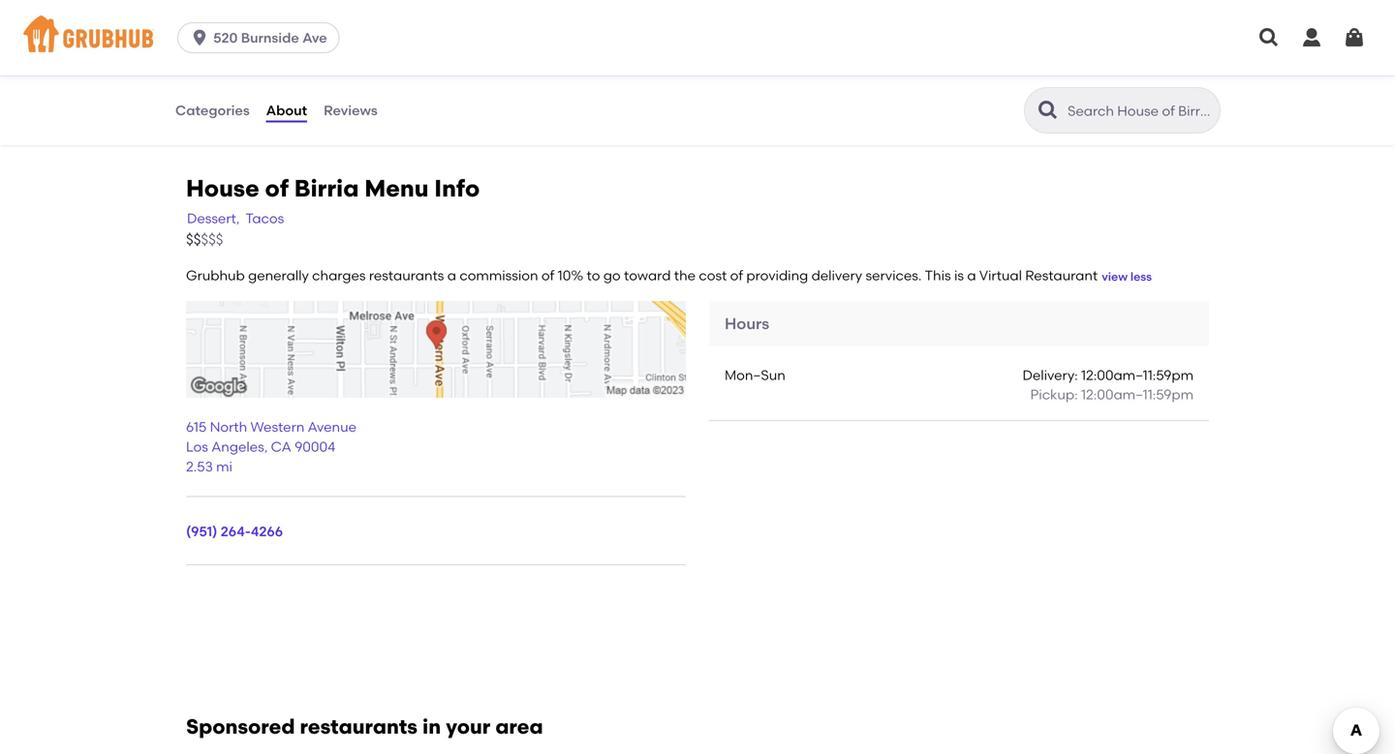 Task type: locate. For each thing, give the bounding box(es) containing it.
tacos button
[[245, 208, 285, 229]]

0 vertical spatial 12:00am–11:59pm
[[1081, 367, 1194, 384]]

2 12:00am–11:59pm from the top
[[1081, 387, 1194, 403]]

1 vertical spatial 12:00am–11:59pm
[[1081, 387, 1194, 403]]

los
[[186, 439, 208, 455]]

615
[[186, 419, 207, 436]]

about
[[266, 102, 307, 119]]

cost
[[699, 267, 727, 284]]

of up tacos
[[265, 174, 289, 202]]

(951) 264-4266
[[186, 523, 283, 540]]

12:00am–11:59pm for delivery: 12:00am–11:59pm
[[1081, 367, 1194, 384]]

12:00am–11:59pm
[[1081, 367, 1194, 384], [1081, 387, 1194, 403]]

520 burnside ave
[[213, 30, 327, 46]]

90004
[[295, 439, 335, 455]]

12:00am–11:59pm up pickup: 12:00am–11:59pm on the bottom right
[[1081, 367, 1194, 384]]

of left "10%" on the left
[[541, 267, 554, 284]]

0 horizontal spatial of
[[265, 174, 289, 202]]

pickup:
[[1030, 387, 1078, 403]]

birria
[[294, 174, 359, 202]]

1 horizontal spatial svg image
[[1300, 26, 1323, 49]]

a right the is
[[967, 267, 976, 284]]

2 horizontal spatial svg image
[[1343, 26, 1366, 49]]

1 horizontal spatial a
[[967, 267, 976, 284]]

restaurants right charges
[[369, 267, 444, 284]]

a left commission
[[447, 267, 456, 284]]

providing
[[746, 267, 808, 284]]

1 a from the left
[[447, 267, 456, 284]]

0 horizontal spatial svg image
[[190, 28, 209, 47]]

,
[[264, 439, 268, 455]]

of
[[265, 174, 289, 202], [541, 267, 554, 284], [730, 267, 743, 284]]

restaurants
[[369, 267, 444, 284], [300, 715, 417, 740]]

of right cost
[[730, 267, 743, 284]]

angeles
[[211, 439, 264, 455]]

view less button
[[1102, 269, 1152, 286]]

a
[[447, 267, 456, 284], [967, 267, 976, 284]]

svg image
[[1300, 26, 1323, 49], [1343, 26, 1366, 49], [190, 28, 209, 47]]

sponsored restaurants in your area
[[186, 715, 543, 740]]

12:00am–11:59pm for pickup: 12:00am–11:59pm
[[1081, 387, 1194, 403]]

12:00am–11:59pm down delivery: 12:00am–11:59pm
[[1081, 387, 1194, 403]]

restaurants left in
[[300, 715, 417, 740]]

services.
[[866, 267, 922, 284]]

pickup: 12:00am–11:59pm
[[1030, 387, 1194, 403]]

0 horizontal spatial a
[[447, 267, 456, 284]]

drinks
[[174, 5, 214, 22]]

charges
[[312, 267, 366, 284]]

house
[[186, 174, 259, 202]]

hours
[[725, 314, 769, 333]]

grubhub
[[186, 267, 245, 284]]

1 12:00am–11:59pm from the top
[[1081, 367, 1194, 384]]

search icon image
[[1037, 99, 1060, 122]]

house of birria  menu info
[[186, 174, 480, 202]]

Search House of Birria  search field
[[1066, 102, 1214, 120]]

delivery: 12:00am–11:59pm
[[1023, 367, 1194, 384]]

delivery:
[[1023, 367, 1078, 384]]

to
[[587, 267, 600, 284]]

categories
[[175, 102, 250, 119]]

delivery
[[811, 267, 862, 284]]

generally
[[248, 267, 309, 284]]

tacos
[[245, 210, 284, 227]]

520
[[213, 30, 238, 46]]

2.53
[[186, 459, 213, 475]]



Task type: describe. For each thing, give the bounding box(es) containing it.
svg image
[[1257, 26, 1281, 49]]

2 horizontal spatial of
[[730, 267, 743, 284]]

reviews
[[324, 102, 378, 119]]

dessert,
[[187, 210, 240, 227]]

(951) 264-4266 button
[[186, 522, 283, 542]]

go
[[603, 267, 621, 284]]

sponsored
[[186, 715, 295, 740]]

is
[[954, 267, 964, 284]]

0 vertical spatial restaurants
[[369, 267, 444, 284]]

info
[[434, 174, 480, 202]]

restaurant
[[1025, 267, 1098, 284]]

this
[[925, 267, 951, 284]]

menu
[[365, 174, 429, 202]]

svg image inside 520 burnside ave button
[[190, 28, 209, 47]]

avenue
[[308, 419, 356, 436]]

western
[[250, 419, 304, 436]]

grubhub generally charges restaurants a commission of 10% to go toward the cost of providing delivery services. this is a virtual restaurant view less
[[186, 267, 1152, 284]]

burnside
[[241, 30, 299, 46]]

your
[[446, 715, 490, 740]]

dessert, button
[[186, 208, 241, 229]]

2 a from the left
[[967, 267, 976, 284]]

1 vertical spatial restaurants
[[300, 715, 417, 740]]

1 horizontal spatial of
[[541, 267, 554, 284]]

mon–sun
[[725, 367, 785, 384]]

in
[[422, 715, 441, 740]]

4266
[[251, 523, 283, 540]]

less
[[1130, 270, 1152, 284]]

dessert, tacos
[[187, 210, 284, 227]]

area
[[495, 715, 543, 740]]

the
[[674, 267, 696, 284]]

view
[[1102, 270, 1128, 284]]

ca
[[271, 439, 291, 455]]

520 burnside ave button
[[177, 22, 347, 53]]

toward
[[624, 267, 671, 284]]

north
[[210, 419, 247, 436]]

mi
[[216, 459, 232, 475]]

264-
[[221, 523, 251, 540]]

commission
[[460, 267, 538, 284]]

reviews button
[[323, 76, 379, 145]]

categories button
[[174, 76, 251, 145]]

about button
[[265, 76, 308, 145]]

(951)
[[186, 523, 217, 540]]

$$$$$
[[186, 231, 223, 248]]

$$
[[186, 231, 201, 248]]

virtual
[[979, 267, 1022, 284]]

main navigation navigation
[[0, 0, 1395, 76]]

ave
[[302, 30, 327, 46]]

10%
[[558, 267, 583, 284]]

615 north western avenue los angeles , ca 90004 2.53 mi
[[186, 419, 356, 475]]



Task type: vqa. For each thing, say whether or not it's contained in the screenshot.
you'd
no



